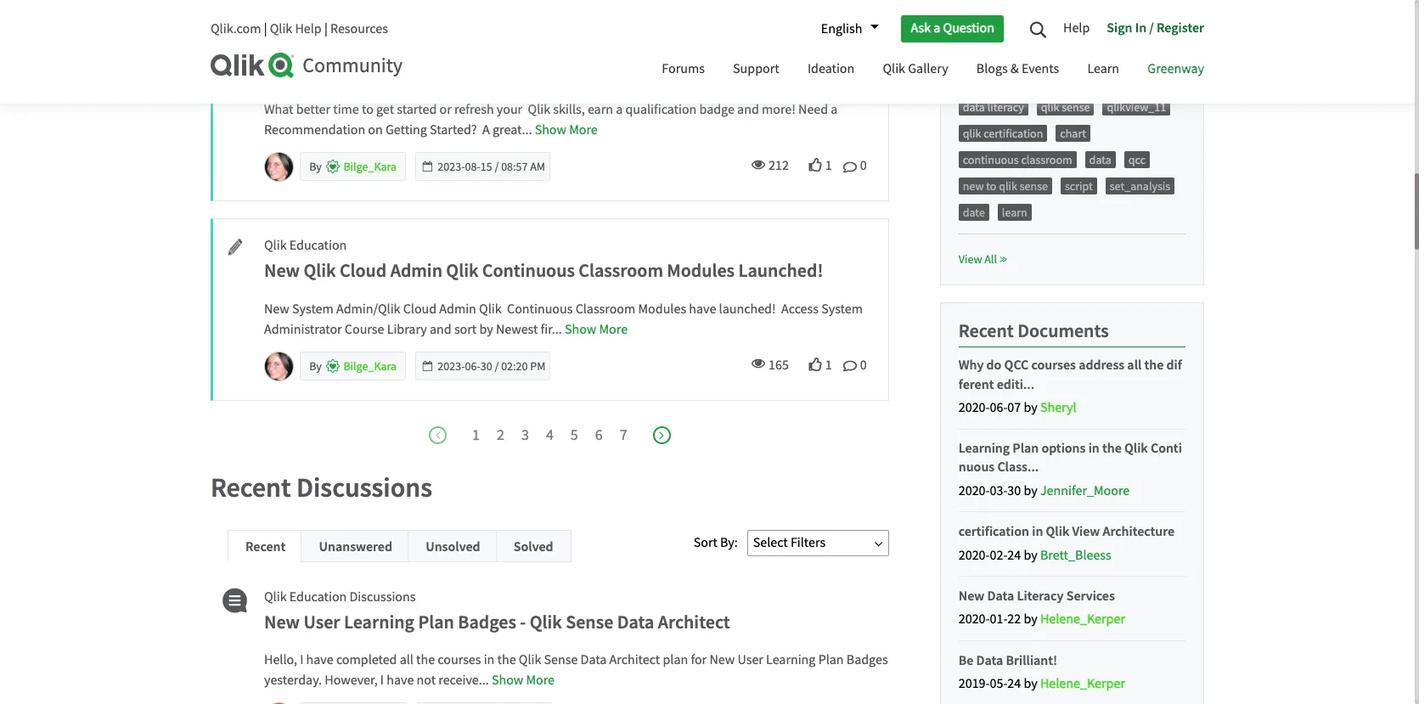 Task type: locate. For each thing, give the bounding box(es) containing it.
1 vertical spatial all
[[400, 652, 414, 669]]

0 horizontal spatial have
[[306, 652, 334, 669]]

education for back
[[290, 38, 347, 55]]

certification
[[984, 126, 1044, 141], [959, 523, 1030, 540]]

to
[[353, 60, 370, 83], [362, 102, 374, 119], [987, 179, 997, 194]]

the up not
[[416, 652, 435, 669]]

1 vertical spatial like image
[[809, 358, 822, 371]]

data for data "link"
[[1090, 152, 1112, 168]]

bilge_kara link for to
[[344, 159, 397, 175]]

employee image for qlik
[[326, 359, 340, 374]]

1 vertical spatial bilge_kara
[[344, 358, 397, 374]]

1 vertical spatial 0 link
[[844, 356, 867, 374]]

employee image down recommendation
[[326, 160, 340, 175]]

1 vertical spatial view
[[1073, 523, 1101, 540]]

4
[[546, 426, 554, 445]]

new qlik cloud admin qlik continuous classroom modules launched! link
[[264, 259, 872, 283]]

0 vertical spatial the
[[1145, 356, 1164, 373]]

learning plan options in the qlik conti nuous class... link
[[959, 438, 1186, 477]]

2 vertical spatial in
[[484, 652, 495, 669]]

2 helene_kerper link from the top
[[1041, 673, 1126, 697]]

by right '22'
[[1024, 611, 1038, 628]]

and left sort
[[430, 321, 452, 338]]

0 vertical spatial data
[[963, 100, 986, 115]]

admin up library
[[391, 259, 443, 283]]

1 vertical spatial have
[[306, 652, 334, 669]]

1 vertical spatial education
[[290, 237, 347, 254]]

helene_kerper down 'services'
[[1041, 611, 1126, 628]]

06-
[[465, 358, 481, 374], [990, 400, 1008, 417]]

time
[[333, 102, 359, 119]]

more down the qlik
[[526, 672, 555, 689]]

1 left the 2
[[473, 426, 480, 445]]

cloud inside qlik education new qlik cloud admin qlik continuous classroom modules launched!
[[340, 259, 387, 283]]

2 ‎2020- from the top
[[959, 482, 990, 499]]

new inside qlik education new qlik cloud admin qlik continuous classroom modules launched!
[[264, 259, 300, 283]]

by down brilliant!
[[1024, 676, 1038, 693]]

1 left replies icon
[[826, 158, 833, 175]]

0 horizontal spatial 06-
[[465, 358, 481, 374]]

tags list
[[959, 19, 1186, 235]]

1 by from the top
[[309, 159, 324, 175]]

show more link for continuous
[[535, 122, 598, 139]]

to inside qlik education head back to school with qlik continuous classroom
[[353, 60, 370, 83]]

1 vertical spatial certification
[[959, 523, 1030, 540]]

continuous classroom
[[963, 152, 1073, 168]]

tab list
[[228, 530, 572, 562]]

2 helene_kerper from the top
[[1041, 676, 1126, 693]]

qlik gallery link
[[871, 45, 962, 95]]

| right the 'qlik.com'
[[264, 20, 267, 37]]

0 vertical spatial show more
[[535, 122, 598, 139]]

1 left replies image
[[826, 357, 833, 374]]

1 vertical spatial qlik
[[963, 126, 982, 141]]

like image for new qlik cloud admin qlik continuous classroom modules launched!
[[809, 358, 822, 371]]

3 education from the top
[[290, 589, 347, 606]]

education for new
[[290, 589, 347, 606]]

blog image
[[217, 38, 246, 58], [217, 237, 246, 257]]

2 bilge_kara from the top
[[344, 358, 397, 374]]

1 vertical spatial /
[[495, 159, 499, 175]]

0 horizontal spatial in
[[484, 652, 495, 669]]

classroom down new qlik cloud admin qlik continuous classroom modules launched! link
[[576, 301, 636, 318]]

classroom inside new system admin/qlik cloud admin qlik  continuous classroom modules have launched!  access system administrator course library and sort by newest fir...
[[576, 301, 636, 318]]

0 vertical spatial 24
[[1008, 547, 1022, 564]]

have inside new system admin/qlik cloud admin qlik  continuous classroom modules have launched!  access system administrator course library and sort by newest fir...
[[689, 301, 717, 318]]

new inside new data literacy services ‎2020-01-22 by helene_kerper
[[959, 587, 985, 604]]

sense down the new user learning plan badges - qlik sense data architect link
[[544, 652, 578, 669]]

data left 'literacy'
[[963, 100, 986, 115]]

2 0 link from the top
[[844, 356, 867, 374]]

learn
[[1088, 60, 1120, 77]]

by
[[480, 321, 493, 338], [1024, 400, 1038, 417], [1024, 482, 1038, 499], [1024, 547, 1038, 564], [1024, 611, 1038, 628], [1024, 676, 1038, 693]]

‎2020- inside why do qcc courses address all the dif ferent editi... ‎2020-06-07 by sheryl
[[959, 400, 990, 417]]

0
[[861, 158, 867, 175], [861, 357, 867, 374]]

brett_bleess
[[1041, 547, 1112, 564]]

‎2020- down ferent
[[959, 400, 990, 417]]

jennifer_moore
[[1041, 482, 1130, 499]]

more for classroom
[[599, 321, 628, 338]]

qlik education link down qlik.com | qlik help | resources
[[264, 37, 347, 56]]

in up brett_bleess
[[1033, 523, 1044, 540]]

learning inside hello, i have completed all the courses in the qlik sense data architect plan for new user learning plan badges yesterday. however, i have not receive...
[[767, 652, 816, 669]]

education inside qlik education head back to school with qlik continuous classroom
[[290, 38, 347, 55]]

i right hello,
[[300, 652, 304, 669]]

qlikview
[[963, 21, 1005, 36]]

certification up ‎2020-02-24 link
[[959, 523, 1030, 540]]

| right qlik help link
[[325, 20, 328, 37]]

0 horizontal spatial a
[[616, 102, 623, 119]]

by inside be data brilliant! ‎2019-05-24 by helene_kerper
[[1024, 676, 1038, 693]]

show right fir... on the top left
[[565, 321, 597, 338]]

‎2020- down ‎2020-03-30 link
[[959, 547, 990, 564]]

what better time to get started or refresh your  qlik skills, earn a qualification badge and more!  need a recommendation on getting started?  a great...
[[264, 102, 838, 139]]

view inside the "certification in qlik view architecture ‎2020-02-24 by brett_bleess"
[[1073, 523, 1101, 540]]

1 employee image from the top
[[326, 160, 340, 175]]

courses down documents
[[1032, 356, 1077, 373]]

i down completed
[[381, 672, 384, 689]]

and inside what better time to get started or refresh your  qlik skills, earn a qualification badge and more!  need a recommendation on getting started?  a great...
[[738, 102, 760, 119]]

24 down be data brilliant! link
[[1008, 676, 1022, 693]]

education inside qlik education new qlik cloud admin qlik continuous classroom modules launched!
[[290, 237, 347, 254]]

0 vertical spatial certification
[[984, 126, 1044, 141]]

1 2023- from the top
[[438, 159, 465, 175]]

1 vertical spatial recent
[[211, 471, 291, 505]]

administrator
[[264, 321, 342, 338]]

30 left 02:20
[[481, 358, 493, 374]]

qlik inside learning plan options in the qlik conti nuous class... ‎2020-03-30 by jennifer_moore
[[1125, 439, 1149, 456]]

2 vertical spatial the
[[416, 652, 435, 669]]

views image
[[752, 158, 766, 172], [752, 357, 766, 371]]

why do qcc courses address all the dif ferent editi... link
[[959, 356, 1186, 394]]

0 horizontal spatial learning
[[344, 610, 415, 634]]

and left more!
[[738, 102, 760, 119]]

unanswered link
[[319, 538, 393, 555]]

to right 'new'
[[987, 179, 997, 194]]

2 employee image from the top
[[326, 359, 340, 374]]

0 vertical spatial plan
[[1013, 439, 1039, 456]]

new inside 'qlik education discussions new user learning plan badges - qlik sense data architect'
[[264, 610, 300, 634]]

show more down skills, in the top of the page
[[535, 122, 598, 139]]

a right need
[[831, 102, 838, 119]]

2 vertical spatial plan
[[819, 652, 844, 669]]

show more right fir... on the top left
[[565, 321, 628, 338]]

1 horizontal spatial and
[[738, 102, 760, 119]]

0 horizontal spatial user
[[304, 610, 340, 634]]

by for back
[[309, 159, 324, 175]]

1 vertical spatial employee image
[[326, 359, 340, 374]]

1 vertical spatial helene_kerper
[[1041, 676, 1126, 693]]

show more link for -
[[492, 672, 555, 689]]

1 helene_kerper link from the top
[[1041, 609, 1126, 632]]

discussions up unanswered
[[297, 471, 433, 505]]

cloud up admin/qlik
[[340, 259, 387, 283]]

qlik education link down bilge_kara icon
[[264, 237, 347, 255]]

bilge_kara link down on
[[344, 159, 397, 175]]

all inside hello, i have completed all the courses in the qlik sense data architect plan for new user learning plan badges yesterday. however, i have not receive...
[[400, 652, 414, 669]]

0 vertical spatial 2023-
[[438, 159, 465, 175]]

system right access
[[822, 301, 863, 318]]

helene_kerper
[[1041, 611, 1126, 628], [1041, 676, 1126, 693]]

recent inside tab list
[[246, 538, 286, 555]]

helene_kerper down brilliant!
[[1041, 676, 1126, 693]]

0 vertical spatial cloud
[[340, 259, 387, 283]]

data right be
[[977, 652, 1004, 669]]

badges inside hello, i have completed all the courses in the qlik sense data architect plan for new user learning plan badges yesterday. however, i have not receive...
[[847, 652, 889, 669]]

0 right replies icon
[[861, 158, 867, 175]]

0 horizontal spatial all
[[400, 652, 414, 669]]

bilge_kara down course
[[344, 358, 397, 374]]

menu bar
[[649, 45, 1218, 95]]

3 ‎2020- from the top
[[959, 547, 990, 564]]

more down skills, in the top of the page
[[569, 122, 598, 139]]

1 link right 165
[[796, 357, 833, 374]]

helene_kerper link down 'services'
[[1041, 609, 1126, 632]]

1 like image from the top
[[809, 158, 822, 172]]

7
[[620, 426, 628, 445]]

bilge_kara image
[[265, 353, 293, 381]]

show more link down the qlik
[[492, 672, 555, 689]]

0 vertical spatial architect
[[658, 610, 731, 634]]

bilge_kara for to
[[344, 159, 397, 175]]

2 vertical spatial have
[[387, 672, 414, 689]]

1 vertical spatial i
[[381, 672, 384, 689]]

brilliant!
[[1007, 652, 1058, 669]]

architect up "plan"
[[658, 610, 731, 634]]

badge
[[700, 102, 735, 119]]

continuous up new system admin/qlik cloud admin qlik  continuous classroom modules have launched!  access system administrator course library and sort by newest fir...
[[482, 259, 575, 283]]

architect left "plan"
[[610, 652, 661, 669]]

show more for classroom
[[565, 321, 628, 338]]

continuous up skills, in the top of the page
[[508, 60, 600, 83]]

a right ask at the top
[[934, 20, 941, 37]]

0 horizontal spatial system
[[292, 301, 334, 318]]

the right options
[[1103, 439, 1122, 456]]

1 horizontal spatial 06-
[[990, 400, 1008, 417]]

learning up nuous
[[959, 439, 1011, 456]]

in inside the "certification in qlik view architecture ‎2020-02-24 by brett_bleess"
[[1033, 523, 1044, 540]]

by right 02- on the right bottom of the page
[[1024, 547, 1038, 564]]

1 views image from the top
[[752, 158, 766, 172]]

1 vertical spatial discussions
[[350, 589, 416, 606]]

1 for new qlik cloud admin qlik continuous classroom modules launched!
[[826, 357, 833, 374]]

1 ‎2020- from the top
[[959, 400, 990, 417]]

helene_kerper inside new data literacy services ‎2020-01-22 by helene_kerper
[[1041, 611, 1126, 628]]

data up hello, i have completed all the courses in the qlik sense data architect plan for new user learning plan badges yesterday. however, i have not receive...
[[618, 610, 655, 634]]

‎2020- down nuous
[[959, 482, 990, 499]]

2 views image from the top
[[752, 357, 766, 371]]

qlik education head back to school with qlik continuous classroom
[[264, 38, 689, 83]]

data literacy
[[963, 100, 1025, 115]]

1 horizontal spatial plan
[[819, 652, 844, 669]]

qualification
[[626, 102, 697, 119]]

0 vertical spatial continuous
[[508, 60, 600, 83]]

2 qlik education link from the top
[[264, 237, 347, 255]]

in inside hello, i have completed all the courses in the qlik sense data architect plan for new user learning plan badges yesterday. however, i have not receive...
[[484, 652, 495, 669]]

classroom inside qlik education head back to school with qlik continuous classroom
[[604, 60, 689, 83]]

in left the qlik
[[484, 652, 495, 669]]

the inside learning plan options in the qlik conti nuous class... ‎2020-03-30 by jennifer_moore
[[1103, 439, 1122, 456]]

recent up forum 'image'
[[246, 538, 286, 555]]

blog image for new qlik cloud admin qlik continuous classroom modules launched!
[[217, 237, 246, 257]]

06- down editi...
[[990, 400, 1008, 417]]

/ right 15
[[495, 159, 499, 175]]

be data brilliant! ‎2019-05-24 by helene_kerper
[[959, 652, 1126, 693]]

a right earn
[[616, 102, 623, 119]]

cloud up library
[[403, 301, 437, 318]]

0 vertical spatial 1
[[826, 158, 833, 175]]

hello, i have completed all the courses in the qlik sense data architect plan for new user learning plan badges yesterday. however, i have not receive...
[[264, 652, 889, 689]]

1 horizontal spatial have
[[387, 672, 414, 689]]

by right bilge_kara image
[[309, 358, 324, 374]]

0 vertical spatial 0
[[861, 158, 867, 175]]

2 24 from the top
[[1008, 676, 1022, 693]]

help up back
[[295, 20, 322, 37]]

replies image
[[844, 160, 857, 174]]

1 horizontal spatial sense
[[1062, 100, 1091, 115]]

06- inside why do qcc courses address all the dif ferent editi... ‎2020-06-07 by sheryl
[[990, 400, 1008, 417]]

1 vertical spatial 24
[[1008, 676, 1022, 693]]

employee image for back
[[326, 160, 340, 175]]

courses up receive... on the bottom
[[438, 652, 481, 669]]

30 down class...
[[1008, 482, 1022, 499]]

bilge_kara down on
[[344, 159, 397, 175]]

user down "qlik education discussions" link
[[304, 610, 340, 634]]

0 horizontal spatial courses
[[438, 652, 481, 669]]

skills,
[[553, 102, 585, 119]]

cloud
[[340, 259, 387, 283], [403, 301, 437, 318]]

0 for new qlik cloud admin qlik continuous classroom modules launched!
[[861, 357, 867, 374]]

show for -
[[492, 672, 524, 689]]

0 link for new qlik cloud admin qlik continuous classroom modules launched!
[[844, 356, 867, 374]]

1 horizontal spatial in
[[1033, 523, 1044, 540]]

admin inside qlik education new qlik cloud admin qlik continuous classroom modules launched!
[[391, 259, 443, 283]]

new inside new system admin/qlik cloud admin qlik  continuous classroom modules have launched!  access system administrator course library and sort by newest fir...
[[264, 301, 290, 318]]

0 vertical spatial 30
[[481, 358, 493, 374]]

0 link right 165
[[844, 356, 867, 374]]

qlik inside the "certification in qlik view architecture ‎2020-02-24 by brett_bleess"
[[1047, 523, 1070, 540]]

0 vertical spatial like image
[[809, 158, 822, 172]]

08:57
[[501, 159, 528, 175]]

certification in qlik view architecture ‎2020-02-24 by brett_bleess
[[959, 523, 1175, 564]]

‎2020-
[[959, 400, 990, 417], [959, 482, 990, 499], [959, 547, 990, 564], [959, 611, 990, 628]]

sense up hello, i have completed all the courses in the qlik sense data architect plan for new user learning plan badges yesterday. however, i have not receive...
[[566, 610, 614, 634]]

by down class...
[[1024, 482, 1038, 499]]

1 bilge_kara from the top
[[344, 159, 397, 175]]

0 vertical spatial views image
[[752, 158, 766, 172]]

1 vertical spatial learning
[[344, 610, 415, 634]]

sense inside 'qlik education discussions new user learning plan badges - qlik sense data architect'
[[566, 610, 614, 634]]

by right sort
[[480, 321, 493, 338]]

/
[[1150, 19, 1155, 36], [495, 159, 499, 175], [495, 358, 499, 374]]

qlik
[[1042, 100, 1060, 115], [963, 126, 982, 141], [999, 179, 1018, 194]]

admin inside new system admin/qlik cloud admin qlik  continuous classroom modules have launched!  access system administrator course library and sort by newest fir...
[[440, 301, 477, 318]]

bilge_kara for cloud
[[344, 358, 397, 374]]

data
[[988, 587, 1015, 604], [618, 610, 655, 634], [977, 652, 1004, 669], [581, 652, 607, 669]]

1 horizontal spatial cloud
[[403, 301, 437, 318]]

employee image
[[326, 160, 340, 175], [326, 359, 340, 374]]

new
[[264, 259, 300, 283], [264, 301, 290, 318], [959, 587, 985, 604], [264, 610, 300, 634]]

2 horizontal spatial the
[[1145, 356, 1164, 373]]

qlik
[[270, 20, 293, 37], [264, 38, 287, 55], [472, 60, 504, 83], [883, 60, 906, 77], [528, 102, 551, 119], [264, 237, 287, 254], [304, 259, 336, 283], [446, 259, 479, 283], [1125, 439, 1149, 456], [1047, 523, 1070, 540], [264, 589, 287, 606], [530, 610, 562, 634]]

2 vertical spatial learning
[[767, 652, 816, 669]]

recent up do
[[959, 319, 1014, 343]]

show down skills, in the top of the page
[[535, 122, 567, 139]]

and for head back to school with qlik continuous classroom
[[738, 102, 760, 119]]

ask
[[911, 20, 931, 37]]

show more for continuous
[[535, 122, 598, 139]]

1 vertical spatial show more
[[565, 321, 628, 338]]

show more link right fir... on the top left
[[565, 321, 628, 338]]

1 vertical spatial user
[[738, 652, 764, 669]]

qcc
[[1005, 356, 1029, 373]]

0 horizontal spatial |
[[264, 20, 267, 37]]

2023-08-15 / 08:57 am
[[438, 159, 546, 175]]

sign
[[1107, 19, 1133, 36]]

0 vertical spatial and
[[738, 102, 760, 119]]

qcc link
[[1129, 152, 1146, 168]]

like image left replies icon
[[809, 158, 822, 172]]

2 by from the top
[[309, 358, 324, 374]]

22
[[1008, 611, 1022, 628]]

tab list containing recent
[[228, 530, 572, 562]]

2023- left 15
[[438, 159, 465, 175]]

‎2020-02-24 link
[[959, 547, 1024, 564]]

2 horizontal spatial qlik
[[1042, 100, 1060, 115]]

1 link right the 212
[[796, 158, 833, 175]]

0 horizontal spatial more
[[526, 672, 555, 689]]

2 vertical spatial to
[[987, 179, 997, 194]]

sense up chart
[[1062, 100, 1091, 115]]

qlik.com link
[[211, 20, 261, 37]]

1 blog image from the top
[[217, 38, 246, 58]]

literacy
[[1018, 587, 1064, 604]]

fir...
[[541, 321, 562, 338]]

/ left 02:20
[[495, 358, 499, 374]]

sense
[[566, 610, 614, 634], [544, 652, 578, 669]]

2 horizontal spatial more
[[599, 321, 628, 338]]

sheryl
[[1041, 400, 1077, 417]]

1 0 from the top
[[861, 158, 867, 175]]

show more down the qlik
[[492, 672, 555, 689]]

more for continuous
[[569, 122, 598, 139]]

badges
[[458, 610, 517, 634], [847, 652, 889, 669]]

‎2020- left '22'
[[959, 611, 990, 628]]

1 helene_kerper from the top
[[1041, 611, 1126, 628]]

date link
[[963, 205, 986, 220]]

or
[[440, 102, 452, 119]]

1 vertical spatial show more link
[[565, 321, 628, 338]]

1 horizontal spatial the
[[1103, 439, 1122, 456]]

modules inside qlik education new qlik cloud admin qlik continuous classroom modules launched!
[[667, 259, 735, 283]]

resources
[[331, 20, 388, 37]]

to inside what better time to get started or refresh your  qlik skills, earn a qualification badge and more!  need a recommendation on getting started?  a great...
[[362, 102, 374, 119]]

to right back
[[353, 60, 370, 83]]

in right options
[[1089, 439, 1100, 456]]

all
[[1128, 356, 1142, 373], [400, 652, 414, 669]]

4 ‎2020- from the top
[[959, 611, 990, 628]]

1 education from the top
[[290, 38, 347, 55]]

english
[[822, 20, 863, 37]]

2 vertical spatial classroom
[[576, 301, 636, 318]]

back
[[310, 60, 349, 83]]

brett_bleess link
[[1041, 544, 1112, 568]]

2 education from the top
[[290, 237, 347, 254]]

dif
[[1167, 356, 1183, 373]]

0 link
[[844, 157, 867, 175], [844, 356, 867, 374]]

1 link left 3
[[473, 426, 497, 445]]

discussions down unanswered
[[350, 589, 416, 606]]

165
[[769, 357, 789, 374]]

2 vertical spatial show more link
[[492, 672, 555, 689]]

1 horizontal spatial system
[[822, 301, 863, 318]]

2 2023- from the top
[[438, 358, 465, 374]]

continuous up fir... on the top left
[[507, 301, 573, 318]]

script link
[[1066, 179, 1093, 194]]

jennifer_moore link
[[1041, 480, 1130, 503]]

data up 01- at the right of the page
[[988, 587, 1015, 604]]

0 vertical spatial modules
[[667, 259, 735, 283]]

1 qlik education link from the top
[[264, 37, 347, 56]]

view
[[959, 252, 983, 267], [1073, 523, 1101, 540]]

0 vertical spatial /
[[1150, 19, 1155, 36]]

sort by:
[[694, 535, 738, 552]]

all right "address"
[[1128, 356, 1142, 373]]

2 bilge_kara link from the top
[[344, 358, 397, 374]]

course
[[345, 321, 384, 338]]

0 vertical spatial 0 link
[[844, 157, 867, 175]]

2 0 from the top
[[861, 357, 867, 374]]

0 vertical spatial 1 link
[[796, 158, 833, 175]]

employee image down administrator
[[326, 359, 340, 374]]

views image for modules
[[752, 357, 766, 371]]

2 vertical spatial more
[[526, 672, 555, 689]]

1 0 link from the top
[[844, 157, 867, 175]]

admin up sort
[[440, 301, 477, 318]]

and inside new system admin/qlik cloud admin qlik  continuous classroom modules have launched!  access system administrator course library and sort by newest fir...
[[430, 321, 452, 338]]

education up admin/qlik
[[290, 237, 347, 254]]

qlik for qlik certification
[[963, 126, 982, 141]]

views image left 165
[[752, 357, 766, 371]]

0 horizontal spatial 30
[[481, 358, 493, 374]]

data for data literacy
[[963, 100, 986, 115]]

1 vertical spatial sense
[[544, 652, 578, 669]]

1 vertical spatial blog image
[[217, 237, 246, 257]]

1 horizontal spatial a
[[831, 102, 838, 119]]

1 horizontal spatial qlik
[[999, 179, 1018, 194]]

the left dif
[[1145, 356, 1164, 373]]

0 horizontal spatial view
[[959, 252, 983, 267]]

0 right replies image
[[861, 357, 867, 374]]

1 bilge_kara link from the top
[[344, 159, 397, 175]]

show for continuous
[[535, 122, 567, 139]]

sense
[[1062, 100, 1091, 115], [1020, 179, 1049, 194]]

1 horizontal spatial 30
[[1008, 482, 1022, 499]]

1 vertical spatial qlik education link
[[264, 237, 347, 255]]

by inside why do qcc courses address all the dif ferent editi... ‎2020-06-07 by sheryl
[[1024, 400, 1038, 417]]

ask a question
[[911, 20, 995, 37]]

1 horizontal spatial data
[[1090, 152, 1112, 168]]

0 vertical spatial courses
[[1032, 356, 1077, 373]]

view left all
[[959, 252, 983, 267]]

and
[[738, 102, 760, 119], [430, 321, 452, 338]]

0 vertical spatial employee image
[[326, 160, 340, 175]]

modules inside new system admin/qlik cloud admin qlik  continuous classroom modules have launched!  access system administrator course library and sort by newest fir...
[[639, 301, 687, 318]]

qlik education new qlik cloud admin qlik continuous classroom modules launched!
[[264, 237, 824, 283]]

0 horizontal spatial data
[[963, 100, 986, 115]]

|
[[264, 20, 267, 37], [325, 20, 328, 37]]

1 horizontal spatial user
[[738, 652, 764, 669]]

continuous
[[508, 60, 600, 83], [482, 259, 575, 283], [507, 301, 573, 318]]

0 link right the 212
[[844, 157, 867, 175]]

0 vertical spatial learning
[[959, 439, 1011, 456]]

education inside 'qlik education discussions new user learning plan badges - qlik sense data architect'
[[290, 589, 347, 606]]

by inside the "certification in qlik view architecture ‎2020-02-24 by brett_bleess"
[[1024, 547, 1038, 564]]

1 vertical spatial cloud
[[403, 301, 437, 318]]

0 vertical spatial qlik education link
[[264, 37, 347, 56]]

24 up new data literacy services 'link'
[[1008, 547, 1022, 564]]

1 vertical spatial 06-
[[990, 400, 1008, 417]]

to inside tags list
[[987, 179, 997, 194]]

help left sign
[[1064, 19, 1090, 36]]

resources link
[[331, 20, 388, 37]]

1 24 from the top
[[1008, 547, 1022, 564]]

certification inside the "certification in qlik view architecture ‎2020-02-24 by brett_bleess"
[[959, 523, 1030, 540]]

2 blog image from the top
[[217, 237, 246, 257]]

recent for "recent" link
[[246, 538, 286, 555]]

continuous
[[963, 152, 1019, 168]]

view up brett_bleess
[[1073, 523, 1101, 540]]

0 horizontal spatial the
[[416, 652, 435, 669]]

like image
[[809, 158, 822, 172], [809, 358, 822, 371]]

2 vertical spatial show more
[[492, 672, 555, 689]]

2 like image from the top
[[809, 358, 822, 371]]

2 vertical spatial /
[[495, 358, 499, 374]]

show for classroom
[[565, 321, 597, 338]]

1 vertical spatial the
[[1103, 439, 1122, 456]]

show down the qlik
[[492, 672, 524, 689]]

qlik for qlik sense
[[1042, 100, 1060, 115]]

0 vertical spatial classroom
[[604, 60, 689, 83]]

data inside hello, i have completed all the courses in the qlik sense data architect plan for new user learning plan badges yesterday. however, i have not receive...
[[581, 652, 607, 669]]

1 vertical spatial 30
[[1008, 482, 1022, 499]]

1 vertical spatial 1
[[826, 357, 833, 374]]

1 horizontal spatial |
[[325, 20, 328, 37]]



Task type: vqa. For each thing, say whether or not it's contained in the screenshot.
the Previous
no



Task type: describe. For each thing, give the bounding box(es) containing it.
0 for head back to school with qlik continuous classroom
[[861, 158, 867, 175]]

‎2020- inside new data literacy services ‎2020-01-22 by helene_kerper
[[959, 611, 990, 628]]

by:
[[721, 535, 738, 552]]

2023- for with
[[438, 159, 465, 175]]

0 horizontal spatial sense
[[1020, 179, 1049, 194]]

2 vertical spatial 1
[[473, 426, 480, 445]]

qlik inside 'link'
[[883, 60, 906, 77]]

chart link
[[1061, 126, 1087, 141]]

data inside be data brilliant! ‎2019-05-24 by helene_kerper
[[977, 652, 1004, 669]]

1 link for new qlik cloud admin qlik continuous classroom modules launched!
[[796, 357, 833, 374]]

2 horizontal spatial a
[[934, 20, 941, 37]]

learn
[[1003, 205, 1028, 220]]

continuous inside qlik education new qlik cloud admin qlik continuous classroom modules launched!
[[482, 259, 575, 283]]

access
[[782, 301, 819, 318]]

4 link
[[546, 426, 571, 445]]

recent for recent discussions
[[211, 471, 291, 505]]

1 system from the left
[[292, 301, 334, 318]]

qlikview_11
[[1108, 100, 1167, 115]]

more for -
[[526, 672, 555, 689]]

bilge_kara link for cloud
[[344, 358, 397, 374]]

-
[[520, 610, 526, 634]]

2023-06-30 / 02:20 pm
[[438, 358, 546, 374]]

set_analysis link
[[1110, 179, 1171, 194]]

data inside new data literacy services ‎2020-01-22 by helene_kerper
[[988, 587, 1015, 604]]

24 inside the "certification in qlik view architecture ‎2020-02-24 by brett_bleess"
[[1008, 547, 1022, 564]]

learn button
[[1075, 45, 1133, 95]]

services
[[1067, 587, 1116, 604]]

0 vertical spatial i
[[300, 652, 304, 669]]

register
[[1157, 19, 1205, 36]]

earn
[[588, 102, 613, 119]]

qlikview link
[[963, 21, 1005, 36]]

1 horizontal spatial help
[[1064, 19, 1090, 36]]

15
[[481, 159, 493, 175]]

the inside hello, i have completed all the courses in the qlik sense data architect plan for new user learning plan badges yesterday. however, i have not receive...
[[416, 652, 435, 669]]

education for qlik
[[290, 237, 347, 254]]

sense inside hello, i have completed all the courses in the qlik sense data architect plan for new user learning plan badges yesterday. however, i have not receive...
[[544, 652, 578, 669]]

events
[[1022, 60, 1060, 77]]

5
[[571, 426, 579, 445]]

unsolved link
[[426, 538, 481, 555]]

view all ≫
[[959, 252, 1008, 267]]

greenway link
[[1136, 45, 1218, 95]]

what
[[264, 102, 294, 119]]

with
[[432, 60, 468, 83]]

blog image for head back to school with qlik continuous classroom
[[217, 38, 246, 58]]

‎2019-
[[959, 676, 990, 693]]

data literacy link
[[963, 100, 1025, 115]]

sheryl link
[[1041, 397, 1077, 420]]

classroom
[[1022, 152, 1073, 168]]

yesterday.
[[264, 672, 322, 689]]

architecture
[[1103, 523, 1175, 540]]

in inside learning plan options in the qlik conti nuous class... ‎2020-03-30 by jennifer_moore
[[1089, 439, 1100, 456]]

new data literacy services ‎2020-01-22 by helene_kerper
[[959, 587, 1126, 628]]

qlik image
[[211, 53, 296, 78]]

do
[[987, 356, 1002, 373]]

qlik sense link
[[1042, 100, 1091, 115]]

options
[[1042, 439, 1086, 456]]

helene_kerper inside be data brilliant! ‎2019-05-24 by helene_kerper
[[1041, 676, 1126, 693]]

new to qlik sense link
[[963, 179, 1049, 194]]

why do qcc courses address all the dif ferent editi... ‎2020-06-07 by sheryl
[[959, 356, 1183, 417]]

architect inside hello, i have completed all the courses in the qlik sense data architect plan for new user learning plan badges yesterday. however, i have not receive...
[[610, 652, 661, 669]]

data inside 'qlik education discussions new user learning plan badges - qlik sense data architect'
[[618, 610, 655, 634]]

/ for modules
[[495, 358, 499, 374]]

02-
[[990, 547, 1008, 564]]

architect inside 'qlik education discussions new user learning plan badges - qlik sense data architect'
[[658, 610, 731, 634]]

2 | from the left
[[325, 20, 328, 37]]

0 vertical spatial sense
[[1062, 100, 1091, 115]]

replies image
[[844, 359, 857, 373]]

new
[[963, 179, 984, 194]]

plan inside 'qlik education discussions new user learning plan badges - qlik sense data architect'
[[418, 610, 455, 634]]

all
[[985, 252, 998, 267]]

recent documents heading
[[959, 319, 1109, 343]]

classroom inside qlik education new qlik cloud admin qlik continuous classroom modules launched!
[[579, 259, 664, 283]]

03-
[[990, 482, 1008, 499]]

for new
[[691, 652, 735, 669]]

solved
[[514, 538, 554, 555]]

unsolved
[[426, 538, 481, 555]]

30 inside learning plan options in the qlik conti nuous class... ‎2020-03-30 by jennifer_moore
[[1008, 482, 1022, 499]]

user inside hello, i have completed all the courses in the qlik sense data architect plan for new user learning plan badges yesterday. however, i have not receive...
[[738, 652, 764, 669]]

not
[[417, 672, 436, 689]]

212
[[769, 158, 789, 175]]

learning plan options in the qlik conti nuous class... ‎2020-03-30 by jennifer_moore
[[959, 439, 1183, 499]]

‎2019-05-24 link
[[959, 676, 1024, 693]]

courses inside why do qcc courses address all the dif ferent editi... ‎2020-06-07 by sheryl
[[1032, 356, 1077, 373]]

cloud inside new system admin/qlik cloud admin qlik  continuous classroom modules have launched!  access system administrator course library and sort by newest fir...
[[403, 301, 437, 318]]

by inside learning plan options in the qlik conti nuous class... ‎2020-03-30 by jennifer_moore
[[1024, 482, 1038, 499]]

better
[[296, 102, 331, 119]]

learning inside learning plan options in the qlik conti nuous class... ‎2020-03-30 by jennifer_moore
[[959, 439, 1011, 456]]

date
[[963, 205, 986, 220]]

blogs
[[977, 60, 1008, 77]]

nuous
[[959, 458, 995, 475]]

views image for classroom
[[752, 158, 766, 172]]

continuous inside qlik education head back to school with qlik continuous classroom
[[508, 60, 600, 83]]

class...
[[998, 458, 1039, 475]]

newest
[[496, 321, 538, 338]]

learning inside 'qlik education discussions new user learning plan badges - qlik sense data architect'
[[344, 610, 415, 634]]

by inside new data literacy services ‎2020-01-22 by helene_kerper
[[1024, 611, 1038, 628]]

great...
[[493, 122, 532, 139]]

1 horizontal spatial i
[[381, 672, 384, 689]]

completed
[[336, 652, 397, 669]]

helene_kerper link for literacy
[[1041, 609, 1126, 632]]

qlik inside what better time to get started or refresh your  qlik skills, earn a qualification badge and more!  need a recommendation on getting started?  a great...
[[528, 102, 551, 119]]

discussions inside 'qlik education discussions new user learning plan badges - qlik sense data architect'
[[350, 589, 416, 606]]

address
[[1079, 356, 1125, 373]]

2 system from the left
[[822, 301, 863, 318]]

forum image
[[217, 588, 250, 613]]

solved link
[[514, 538, 554, 555]]

show more link for classroom
[[565, 321, 628, 338]]

continuous classroom link
[[963, 152, 1073, 168]]

0 horizontal spatial help
[[295, 20, 322, 37]]

courses inside hello, i have completed all the courses in the qlik sense data architect plan for new user learning plan badges yesterday. however, i have not receive...
[[438, 652, 481, 669]]

all inside why do qcc courses address all the dif ferent editi... ‎2020-06-07 by sheryl
[[1128, 356, 1142, 373]]

qcc
[[1129, 152, 1146, 168]]

1 for head back to school with qlik continuous classroom
[[826, 158, 833, 175]]

and for new qlik cloud admin qlik continuous classroom modules launched!
[[430, 321, 452, 338]]

2 vertical spatial qlik
[[999, 179, 1018, 194]]

greenway
[[1148, 60, 1205, 77]]

≫
[[1000, 252, 1008, 267]]

in
[[1136, 19, 1147, 36]]

by inside new system admin/qlik cloud admin qlik  continuous classroom modules have launched!  access system administrator course library and sort by newest fir...
[[480, 321, 493, 338]]

2023- for qlik
[[438, 358, 465, 374]]

1 link for head back to school with qlik continuous classroom
[[796, 158, 833, 175]]

new to qlik sense
[[963, 179, 1049, 194]]

like image for head back to school with qlik continuous classroom
[[809, 158, 822, 172]]

0 vertical spatial discussions
[[297, 471, 433, 505]]

qlik.com | qlik help | resources
[[211, 20, 388, 37]]

recent link
[[246, 538, 286, 555]]

certification inside tags list
[[984, 126, 1044, 141]]

new system admin/qlik cloud admin qlik  continuous classroom modules have launched!  access system administrator course library and sort by newest fir...
[[264, 301, 863, 338]]

24 inside be data brilliant! ‎2019-05-24 by helene_kerper
[[1008, 676, 1022, 693]]

recent discussions
[[211, 471, 433, 505]]

menu bar containing forums
[[649, 45, 1218, 95]]

get
[[376, 102, 394, 119]]

&
[[1011, 60, 1019, 77]]

helene_kerper link for brilliant!
[[1041, 673, 1126, 697]]

getting
[[386, 122, 427, 139]]

ask a question link
[[902, 16, 1004, 42]]

/ for classroom
[[495, 159, 499, 175]]

‎2020- inside the "certification in qlik view architecture ‎2020-02-24 by brett_bleess"
[[959, 547, 990, 564]]

started
[[397, 102, 437, 119]]

plan inside hello, i have completed all the courses in the qlik sense data architect plan for new user learning plan badges yesterday. however, i have not receive...
[[819, 652, 844, 669]]

0 link for head back to school with qlik continuous classroom
[[844, 157, 867, 175]]

6 link
[[596, 426, 620, 445]]

plan inside learning plan options in the qlik conti nuous class... ‎2020-03-30 by jennifer_moore
[[1013, 439, 1039, 456]]

plan
[[663, 652, 689, 669]]

the inside why do qcc courses address all the dif ferent editi... ‎2020-06-07 by sheryl
[[1145, 356, 1164, 373]]

qlik sense
[[1042, 100, 1091, 115]]

by for qlik
[[309, 358, 324, 374]]

recent for recent documents
[[959, 319, 1014, 343]]

user inside 'qlik education discussions new user learning plan badges - qlik sense data architect'
[[304, 610, 340, 634]]

‎2020- inside learning plan options in the qlik conti nuous class... ‎2020-03-30 by jennifer_moore
[[959, 482, 990, 499]]

1 | from the left
[[264, 20, 267, 37]]

learn link
[[1003, 205, 1028, 220]]

forums
[[662, 60, 705, 77]]

0 vertical spatial 06-
[[465, 358, 481, 374]]

‎2020-06-07 link
[[959, 400, 1024, 417]]

‎2020-01-22 link
[[959, 611, 1024, 628]]

the qlik
[[498, 652, 542, 669]]

community link
[[211, 53, 632, 79]]

‎2020-03-30 link
[[959, 482, 1024, 499]]

2 vertical spatial 1 link
[[473, 426, 497, 445]]

qlik education link for qlik
[[264, 237, 347, 255]]

view all ≫ link
[[959, 252, 1008, 267]]

continuous inside new system admin/qlik cloud admin qlik  continuous classroom modules have launched!  access system administrator course library and sort by newest fir...
[[507, 301, 573, 318]]

qlik education link for back
[[264, 37, 347, 56]]

bilge_kara image
[[265, 153, 293, 181]]

05-
[[990, 676, 1008, 693]]

08-
[[465, 159, 481, 175]]

show more for -
[[492, 672, 555, 689]]

qlik gallery
[[883, 60, 949, 77]]

badges inside 'qlik education discussions new user learning plan badges - qlik sense data architect'
[[458, 610, 517, 634]]

qlik education discussions new user learning plan badges - qlik sense data architect
[[264, 589, 731, 634]]



